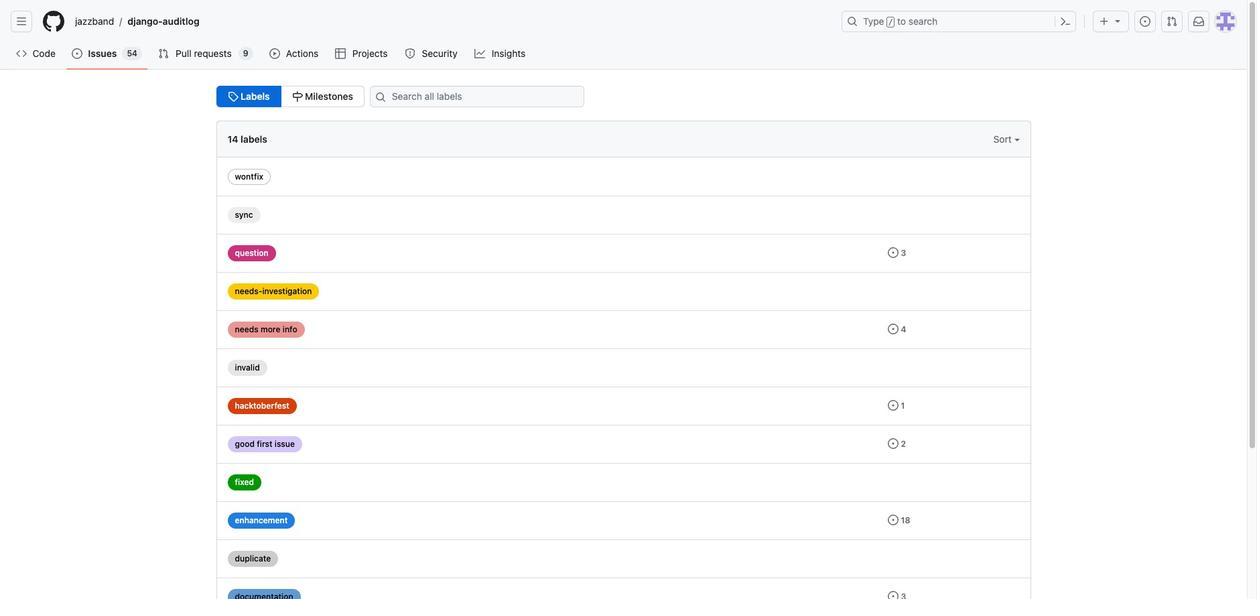 Task type: describe. For each thing, give the bounding box(es) containing it.
code link
[[11, 44, 61, 64]]

2 link
[[887, 438, 906, 449]]

needs-investigation link
[[227, 283, 319, 300]]

good first issue
[[235, 439, 295, 449]]

issues
[[88, 48, 117, 59]]

milestone image
[[292, 91, 303, 102]]

info
[[283, 324, 297, 334]]

needs
[[235, 324, 258, 334]]

fixed link
[[227, 474, 261, 490]]

wontfix
[[235, 172, 263, 182]]

command palette image
[[1060, 16, 1071, 27]]

hacktoberfest link
[[227, 398, 297, 414]]

labels link
[[216, 86, 281, 107]]

shield image
[[405, 48, 415, 59]]

1
[[901, 401, 905, 411]]

0 horizontal spatial git pull request image
[[158, 48, 169, 59]]

milestones link
[[280, 86, 364, 107]]

18
[[901, 515, 910, 525]]

projects link
[[330, 44, 394, 64]]

4
[[901, 324, 906, 334]]

issue opened image for 1
[[887, 400, 898, 411]]

54
[[127, 48, 137, 58]]

investigation
[[262, 286, 312, 296]]

14
[[227, 133, 238, 145]]

Search all labels text field
[[370, 86, 584, 107]]

triangle down image
[[1112, 15, 1123, 26]]

list containing jazzband
[[70, 11, 834, 32]]

search image
[[375, 92, 386, 103]]

needs more info link
[[227, 322, 305, 338]]

first
[[257, 439, 272, 449]]

Labels search field
[[370, 86, 584, 107]]

4 link
[[887, 324, 906, 334]]

1 link
[[887, 400, 905, 411]]

sort button
[[993, 132, 1019, 146]]

more
[[261, 324, 280, 334]]

sort
[[993, 133, 1014, 145]]

insights
[[492, 48, 526, 59]]

security
[[422, 48, 457, 59]]

type / to search
[[863, 15, 938, 27]]

3
[[901, 248, 906, 258]]

issue opened image for 4
[[887, 324, 898, 334]]

question
[[235, 248, 269, 258]]

pull requests
[[176, 48, 232, 59]]

issue opened image left issues
[[72, 48, 83, 59]]

good
[[235, 439, 255, 449]]

wontfix link
[[227, 169, 271, 185]]

hacktoberfest
[[235, 401, 289, 411]]

tag image
[[227, 91, 238, 102]]

issue opened image for 2
[[887, 438, 898, 449]]

duplicate
[[235, 553, 271, 564]]



Task type: vqa. For each thing, say whether or not it's contained in the screenshot.
bottom issue opened image
yes



Task type: locate. For each thing, give the bounding box(es) containing it.
git pull request image left notifications icon
[[1167, 16, 1177, 27]]

14 labels
[[227, 133, 267, 145]]

needs-investigation
[[235, 286, 312, 296]]

issue opened image left 2
[[887, 438, 898, 449]]

git pull request image
[[1167, 16, 1177, 27], [158, 48, 169, 59]]

to
[[897, 15, 906, 27]]

projects
[[352, 48, 388, 59]]

type
[[863, 15, 884, 27]]

duplicate link
[[227, 551, 278, 567]]

jazzband link
[[70, 11, 119, 32]]

issue element
[[216, 86, 364, 107]]

django-
[[128, 15, 163, 27]]

/ for type
[[888, 17, 893, 27]]

/ inside type / to search
[[888, 17, 893, 27]]

3 open issues and pull requests image
[[887, 591, 898, 599]]

jazzband
[[75, 15, 114, 27]]

list
[[70, 11, 834, 32]]

issue opened image left 18 at the right bottom
[[887, 515, 898, 525]]

auditlog
[[163, 15, 199, 27]]

git pull request image left pull
[[158, 48, 169, 59]]

needs more info
[[235, 324, 297, 334]]

2
[[901, 439, 906, 449]]

plus image
[[1099, 16, 1110, 27]]

issue opened image
[[1140, 16, 1150, 27], [887, 324, 898, 334], [887, 438, 898, 449]]

0 vertical spatial git pull request image
[[1167, 16, 1177, 27]]

enhancement link
[[227, 513, 295, 529]]

issue opened image
[[72, 48, 83, 59], [887, 247, 898, 258], [887, 400, 898, 411], [887, 515, 898, 525]]

2 vertical spatial issue opened image
[[887, 438, 898, 449]]

sync link
[[227, 207, 260, 223]]

/ inside jazzband / django-auditlog
[[119, 16, 122, 27]]

invalid link
[[227, 360, 267, 376]]

play image
[[269, 48, 280, 59]]

milestones
[[303, 90, 353, 102]]

0 vertical spatial issue opened image
[[1140, 16, 1150, 27]]

issue opened image for 3
[[887, 247, 898, 258]]

3 link
[[887, 247, 906, 258]]

labels
[[241, 133, 267, 145]]

issue opened image left 1
[[887, 400, 898, 411]]

table image
[[335, 48, 346, 59]]

0 horizontal spatial /
[[119, 16, 122, 27]]

homepage image
[[43, 11, 64, 32]]

1 vertical spatial issue opened image
[[887, 324, 898, 334]]

/ for jazzband
[[119, 16, 122, 27]]

code
[[33, 48, 55, 59]]

question link
[[227, 245, 276, 261]]

good first issue link
[[227, 436, 302, 452]]

9
[[243, 48, 248, 58]]

labels
[[238, 90, 270, 102]]

fixed
[[235, 477, 254, 487]]

requests
[[194, 48, 232, 59]]

issue opened image for 18
[[887, 515, 898, 525]]

/ left "django-"
[[119, 16, 122, 27]]

search
[[908, 15, 938, 27]]

sync
[[235, 210, 253, 220]]

issue opened image left 3
[[887, 247, 898, 258]]

pull
[[176, 48, 191, 59]]

django-auditlog link
[[122, 11, 205, 32]]

insights link
[[469, 44, 532, 64]]

issue opened image left 4
[[887, 324, 898, 334]]

notifications image
[[1193, 16, 1204, 27]]

/ left to
[[888, 17, 893, 27]]

jazzband / django-auditlog
[[75, 15, 199, 27]]

1 horizontal spatial /
[[888, 17, 893, 27]]

invalid
[[235, 363, 260, 373]]

issue opened image right triangle down image at the top right of the page
[[1140, 16, 1150, 27]]

/
[[119, 16, 122, 27], [888, 17, 893, 27]]

security link
[[399, 44, 464, 64]]

None search field
[[364, 86, 600, 107]]

issue
[[275, 439, 295, 449]]

actions link
[[264, 44, 325, 64]]

1 vertical spatial git pull request image
[[158, 48, 169, 59]]

graph image
[[475, 48, 485, 59]]

18 link
[[887, 515, 910, 525]]

code image
[[16, 48, 27, 59]]

needs-
[[235, 286, 262, 296]]

1 horizontal spatial git pull request image
[[1167, 16, 1177, 27]]

enhancement
[[235, 515, 288, 525]]

actions
[[286, 48, 318, 59]]



